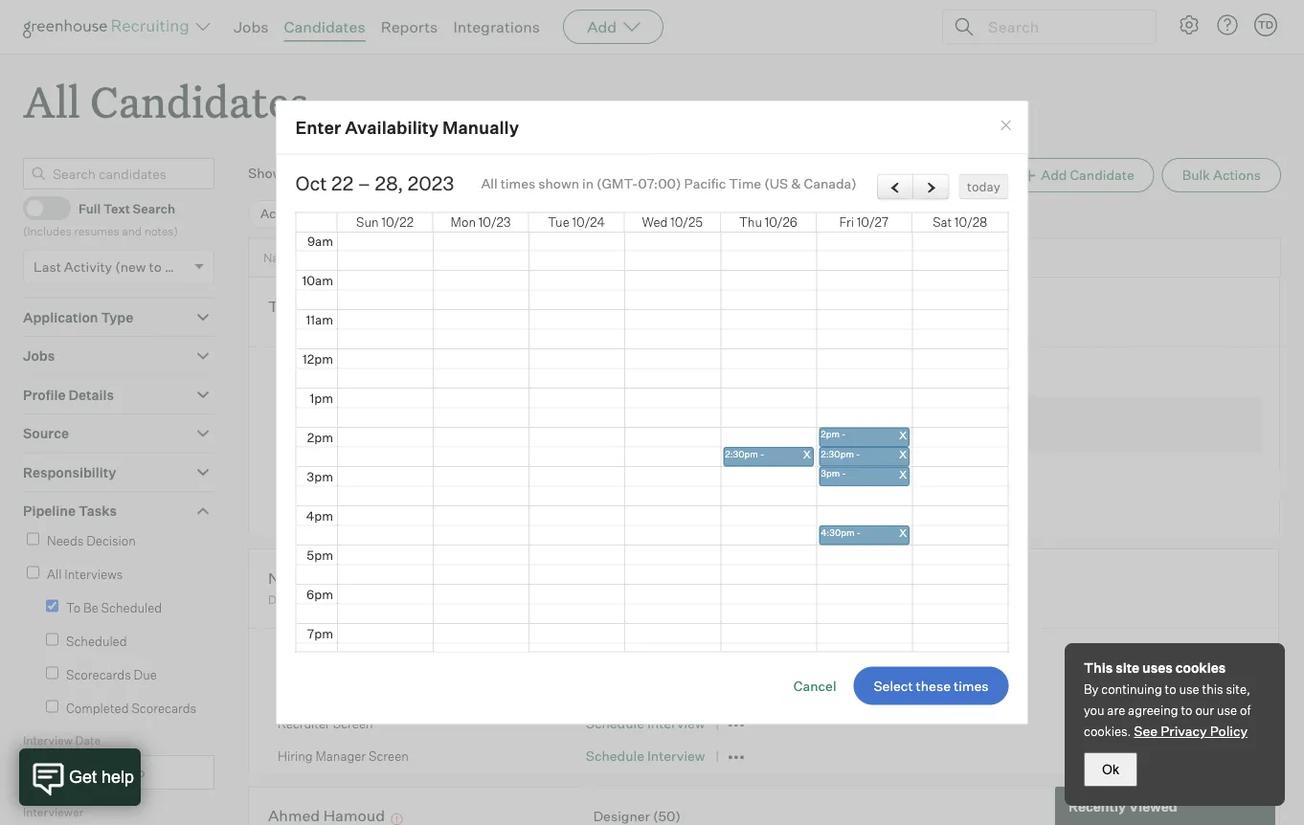 Task type: describe. For each thing, give the bounding box(es) containing it.
10/24
[[573, 215, 605, 230]]

screen inside designer (50) interviews to schedule for preliminary screen
[[812, 593, 850, 607]]

completed
[[66, 701, 129, 716]]

for for (19)
[[655, 316, 670, 330]]

to left the "our"
[[1182, 703, 1193, 719]]

candidate
[[1071, 167, 1135, 184]]

bulk
[[1183, 167, 1211, 184]]

left single arrow image
[[888, 181, 903, 194]]

enter availability manually dialog
[[275, 0, 1029, 820]]

enter
[[296, 116, 341, 138]]

wed 10/25
[[642, 215, 703, 230]]

oct 22 – 28, 2023
[[296, 171, 454, 195]]

2 horizontal spatial to
[[458, 206, 472, 221]]

0 vertical spatial scheduled
[[493, 206, 555, 221]]

bulk actions link
[[1163, 158, 1282, 193]]

for for (50)
[[731, 593, 746, 607]]

needs
[[47, 533, 84, 549]]

reports
[[381, 17, 438, 36]]

recruiter screen
[[278, 716, 373, 731]]

see privacy policy
[[1135, 723, 1248, 740]]

To Be Scheduled checkbox
[[46, 600, 58, 613]]

noah harlow design program manager at google
[[268, 569, 460, 607]]

shown
[[539, 175, 580, 192]]

screen right "4pm" at left
[[335, 511, 376, 526]]

manager inside noah harlow design program manager at google
[[358, 593, 406, 607]]

screen up hiring manager screen
[[333, 716, 373, 731]]

select these times button
[[854, 667, 1009, 705]]

you
[[1084, 703, 1105, 719]]

schedule for recruiter screen
[[586, 715, 645, 732]]

policy
[[1211, 723, 1248, 740]]

1 vertical spatial scheduled
[[101, 600, 162, 616]]

sat
[[933, 215, 953, 230]]

resend button
[[638, 362, 685, 379]]

designer (50) interviews to schedule for preliminary screen
[[594, 570, 850, 607]]

0 vertical spatial jobs
[[234, 17, 269, 36]]

ahmed hamoud has been in onsite for more than 21 days image
[[388, 814, 406, 826]]

10/25
[[671, 215, 703, 230]]

these inside testy is available at these times: not yet responded edit
[[741, 409, 767, 422]]

0 horizontal spatial scorecards
[[66, 667, 131, 683]]

edit link
[[756, 426, 782, 443]]

from
[[34, 765, 67, 781]]

close image
[[999, 118, 1014, 133]]

1 vertical spatial candidates
[[90, 73, 309, 129]]

add button
[[563, 10, 664, 44]]

edit
[[756, 426, 782, 443]]

request
[[838, 510, 886, 527]]

name
[[263, 251, 296, 266]]

testy tester link
[[268, 297, 357, 319]]

pacific
[[685, 175, 726, 192]]

1 vertical spatial to
[[66, 600, 81, 616]]

10/27
[[857, 215, 889, 230]]

hiring manager screen
[[278, 749, 409, 764]]

candidate reports are now available! apply filters and select "view in app" element
[[820, 158, 995, 193]]

this
[[1084, 660, 1113, 677]]

schedule interview for recruiter screen
[[586, 715, 706, 732]]

showing 18 candidate applications
[[248, 165, 465, 182]]

google
[[421, 593, 460, 607]]

program
[[309, 593, 355, 607]]

&
[[792, 175, 801, 192]]

2 vertical spatial to
[[129, 765, 145, 781]]

1 horizontal spatial to be scheduled
[[458, 206, 555, 221]]

testy is available at these times: not yet responded edit
[[648, 409, 798, 443]]

manually
[[443, 116, 519, 138]]

4pm
[[306, 508, 333, 524]]

sun
[[356, 215, 379, 230]]

technical screen
[[278, 511, 376, 526]]

cancel
[[794, 678, 837, 694]]

reports link
[[381, 17, 438, 36]]

Needs Decision checkbox
[[27, 533, 39, 546]]

of
[[1241, 703, 1251, 719]]

availability up 1pm
[[291, 363, 359, 379]]

3pm
[[306, 469, 333, 484]]

open
[[346, 206, 378, 221]]

designer for designer (50) interviews to schedule for preliminary screen
[[594, 570, 650, 587]]

10/26
[[765, 215, 798, 230]]

request availability button
[[638, 644, 762, 661]]

–
[[358, 171, 371, 195]]

td button
[[1255, 13, 1278, 36]]

schedule interview for hiring manager screen
[[586, 748, 706, 765]]

hiring
[[278, 749, 313, 764]]

enter availability manually
[[296, 116, 519, 138]]

0 horizontal spatial be
[[83, 600, 98, 616]]

time
[[729, 175, 762, 192]]

at inside noah harlow design program manager at google
[[408, 593, 419, 607]]

continuing
[[1102, 682, 1163, 697]]

10/22
[[382, 215, 414, 230]]

interviews up "4pm" at left
[[278, 478, 341, 494]]

design
[[268, 593, 306, 607]]

recently viewed
[[1069, 798, 1178, 815]]

text
[[103, 201, 130, 216]]

0 vertical spatial candidates
[[284, 17, 366, 36]]

oct
[[296, 171, 327, 195]]

generate report
[[844, 167, 948, 184]]

28,
[[375, 171, 404, 195]]

All Interviews checkbox
[[27, 567, 39, 579]]

source
[[23, 426, 69, 442]]

these inside button
[[916, 678, 951, 694]]

2pm
[[307, 430, 333, 445]]

22
[[331, 171, 354, 195]]

open jobs
[[346, 206, 409, 221]]

see privacy policy link
[[1135, 723, 1248, 740]]

responsibility
[[23, 464, 116, 481]]

10/23
[[479, 215, 511, 230]]

add for add
[[587, 17, 617, 36]]

and
[[122, 224, 142, 238]]

to left the old)
[[149, 258, 162, 275]]

checkmark image
[[32, 201, 46, 214]]

(50) for designer (50)
[[653, 808, 681, 825]]

last activity (new to old) option
[[34, 258, 190, 275]]

fri
[[840, 215, 855, 230]]

add candidate link
[[1003, 158, 1155, 193]]

1 vertical spatial to be scheduled
[[66, 600, 162, 616]]

suggested
[[285, 409, 337, 422]]

details
[[68, 387, 114, 404]]

site
[[1116, 660, 1140, 677]]

all candidates
[[23, 73, 309, 129]]

12pm
[[302, 351, 333, 367]]

to inside designer (50) interviews to schedule for preliminary screen
[[666, 593, 677, 607]]

pipeline tasks
[[23, 503, 117, 520]]



Task type: locate. For each thing, give the bounding box(es) containing it.
right single arrow image
[[924, 181, 939, 194]]

tasks
[[79, 503, 117, 520]]

1 vertical spatial for
[[731, 593, 746, 607]]

0 vertical spatial scorecards
[[66, 667, 131, 683]]

today button
[[959, 174, 1009, 200]]

1 vertical spatial schedule
[[586, 715, 645, 732]]

0 vertical spatial schedule interview
[[586, 715, 706, 732]]

schedule up request availability button on the bottom of page
[[680, 593, 728, 607]]

1 designer from the top
[[594, 570, 650, 587]]

times
[[501, 175, 536, 192], [954, 678, 989, 694]]

to left 10/23
[[458, 206, 472, 221]]

designer inside designer (50) interviews to schedule for preliminary screen
[[594, 570, 650, 587]]

last
[[34, 258, 61, 275]]

schedule interview | send self-schedule request
[[586, 510, 886, 527]]

schedule left request
[[778, 510, 835, 527]]

configure image
[[1178, 13, 1201, 36]]

all for all interviews
[[47, 567, 62, 582]]

2 schedule from the top
[[586, 715, 645, 732]]

0 horizontal spatial add
[[587, 17, 617, 36]]

1 horizontal spatial scorecards
[[132, 701, 197, 716]]

testy for testy tester
[[268, 297, 308, 316]]

technical right dos
[[673, 316, 724, 330]]

x
[[899, 429, 907, 442], [803, 448, 811, 461], [899, 448, 907, 461], [899, 468, 907, 481], [899, 527, 907, 540]]

schedule down request
[[586, 715, 645, 732]]

0 horizontal spatial to
[[66, 600, 81, 616]]

use left "of"
[[1218, 703, 1238, 719]]

0 horizontal spatial jobs
[[23, 348, 55, 365]]

add inside popup button
[[587, 17, 617, 36]]

by
[[1084, 682, 1099, 697]]

to-
[[617, 316, 633, 330]]

to
[[149, 258, 162, 275], [666, 593, 677, 607], [1166, 682, 1177, 697], [1182, 703, 1193, 719]]

2 to-dos for technical interview link
[[591, 314, 781, 332]]

today
[[968, 179, 1001, 194]]

send
[[715, 510, 747, 527]]

all for all times shown in (gmt-07:00) pacific time (us & canada)
[[481, 175, 498, 192]]

recently
[[1069, 798, 1127, 815]]

jobs left candidates link
[[234, 17, 269, 36]]

resend
[[638, 362, 685, 379]]

10/28
[[955, 215, 988, 230]]

1 vertical spatial use
[[1218, 703, 1238, 719]]

integrations
[[454, 17, 540, 36]]

at left 'google'
[[408, 593, 419, 607]]

0 horizontal spatial technical
[[278, 511, 333, 526]]

showing
[[248, 165, 303, 182]]

0 vertical spatial schedule
[[586, 510, 645, 527]]

1 horizontal spatial add
[[1042, 167, 1068, 184]]

td
[[1259, 18, 1274, 31]]

uses
[[1143, 660, 1173, 677]]

due
[[134, 667, 157, 683]]

to be scheduled down all interviews
[[66, 600, 162, 616]]

0 vertical spatial at
[[730, 409, 739, 422]]

2 vertical spatial schedule interview link
[[586, 748, 706, 765]]

2 horizontal spatial jobs
[[380, 206, 409, 221]]

schedule interview link for (50)
[[586, 715, 706, 732]]

times right select
[[954, 678, 989, 694]]

schedule interview link up designer (50)
[[586, 748, 706, 765]]

2 designer from the top
[[594, 808, 650, 825]]

1 horizontal spatial technical
[[673, 316, 724, 330]]

type
[[101, 309, 133, 326]]

times inside button
[[954, 678, 989, 694]]

these up edit link
[[741, 409, 767, 422]]

0 horizontal spatial at
[[408, 593, 419, 607]]

(50) inside designer (50) interviews to schedule for preliminary screen
[[653, 570, 681, 587]]

test (19) 2 to-dos for technical interview
[[594, 293, 777, 330]]

Search candidates field
[[23, 158, 215, 190]]

manager down recruiter screen
[[316, 749, 366, 764]]

last activity (new to old)
[[34, 258, 190, 275]]

manager right program
[[358, 593, 406, 607]]

1 vertical spatial (50)
[[653, 808, 681, 825]]

1 vertical spatial technical
[[278, 511, 333, 526]]

0 horizontal spatial these
[[741, 409, 767, 422]]

scheduled down all interviews
[[101, 600, 162, 616]]

site,
[[1227, 682, 1251, 697]]

schedule up designer (50)
[[586, 748, 645, 765]]

0 horizontal spatial schedule
[[680, 593, 728, 607]]

2 schedule interview from the top
[[586, 748, 706, 765]]

0 vertical spatial all
[[23, 73, 80, 129]]

7pm
[[307, 626, 333, 641]]

0 vertical spatial use
[[1180, 682, 1200, 697]]

0 horizontal spatial to be scheduled
[[66, 600, 162, 616]]

dos
[[633, 316, 653, 330]]

1 horizontal spatial testy
[[648, 409, 674, 422]]

1 vertical spatial schedule
[[680, 593, 728, 607]]

(50) for designer (50) interviews to schedule for preliminary screen
[[653, 570, 681, 587]]

1 vertical spatial designer
[[594, 808, 650, 825]]

these
[[741, 409, 767, 422], [916, 678, 951, 694]]

x link
[[819, 428, 910, 447], [723, 447, 814, 467], [819, 447, 910, 467], [819, 467, 910, 487], [819, 526, 910, 546]]

0 vertical spatial schedule
[[778, 510, 835, 527]]

report
[[905, 167, 948, 184]]

2 vertical spatial schedule
[[586, 748, 645, 765]]

1 horizontal spatial these
[[916, 678, 951, 694]]

to be scheduled down shown
[[458, 206, 555, 221]]

all for all candidates
[[23, 73, 80, 129]]

thu 10/26
[[739, 215, 798, 230]]

testy down 10am
[[268, 297, 308, 316]]

jobs right sun
[[380, 206, 409, 221]]

to down uses
[[1166, 682, 1177, 697]]

0 vertical spatial times
[[501, 175, 536, 192]]

interview inside test (19) 2 to-dos for technical interview
[[727, 316, 777, 330]]

10am
[[302, 273, 333, 288]]

2 schedule interview link from the top
[[586, 715, 706, 732]]

18
[[306, 165, 320, 182]]

schedule for hiring manager screen
[[586, 748, 645, 765]]

scheduled
[[493, 206, 555, 221], [101, 600, 162, 616], [66, 634, 127, 649]]

to right the to be scheduled option
[[66, 600, 81, 616]]

1 horizontal spatial jobs
[[234, 17, 269, 36]]

scheduled up scorecards due
[[66, 634, 127, 649]]

screen up ahmed hamoud has been in onsite for more than 21 days image
[[369, 749, 409, 764]]

2 (50) from the top
[[653, 808, 681, 825]]

testy inside testy tester link
[[268, 297, 308, 316]]

0 vertical spatial technical
[[673, 316, 724, 330]]

bulk actions
[[1183, 167, 1262, 184]]

tester
[[311, 297, 357, 316]]

1 vertical spatial schedule interview link
[[586, 715, 706, 732]]

interviews to schedule for preliminary screen link
[[591, 591, 855, 609]]

for right dos
[[655, 316, 670, 330]]

07:00)
[[638, 175, 682, 192]]

0 vertical spatial be
[[475, 206, 490, 221]]

jobs up profile in the top of the page
[[23, 348, 55, 365]]

cookies.
[[1084, 724, 1132, 740]]

noah
[[268, 569, 306, 588]]

pipeline
[[23, 503, 76, 520]]

(gmt-
[[597, 175, 638, 192]]

schedule inside designer (50) interviews to schedule for preliminary screen
[[680, 593, 728, 607]]

1 (50) from the top
[[653, 570, 681, 587]]

all up 10/23
[[481, 175, 498, 192]]

0 vertical spatial manager
[[358, 593, 406, 607]]

interviews inside designer (50) interviews to schedule for preliminary screen
[[608, 593, 664, 607]]

search
[[133, 201, 175, 216]]

0 vertical spatial add
[[587, 17, 617, 36]]

yet
[[672, 427, 689, 442]]

generate report button
[[820, 158, 995, 193]]

scorecards down due
[[132, 701, 197, 716]]

canada)
[[804, 175, 857, 192]]

0 vertical spatial (50)
[[653, 570, 681, 587]]

testy for testy is available at these times: not yet responded edit
[[648, 409, 674, 422]]

3 schedule interview link from the top
[[586, 748, 706, 765]]

notes)
[[144, 224, 178, 238]]

(19)
[[632, 293, 656, 310]]

20 days ago
[[492, 363, 561, 379]]

all times shown in (gmt-07:00) pacific time (us & canada)
[[481, 175, 857, 192]]

0 horizontal spatial use
[[1180, 682, 1200, 697]]

viewed
[[1129, 798, 1178, 815]]

testy left is
[[648, 409, 674, 422]]

times:
[[769, 409, 798, 422]]

all inside dialog
[[481, 175, 498, 192]]

times left shown
[[501, 175, 536, 192]]

scorecards up completed
[[66, 667, 131, 683]]

schedule interview down request
[[586, 715, 706, 732]]

1 vertical spatial schedule interview
[[586, 748, 706, 765]]

1 vertical spatial add
[[1042, 167, 1068, 184]]

interviews up recruiter
[[278, 684, 341, 699]]

all right all interviews checkbox
[[47, 567, 62, 582]]

scheduled down shown
[[493, 206, 555, 221]]

add for add candidate
[[1042, 167, 1068, 184]]

1 horizontal spatial for
[[731, 593, 746, 607]]

greenhouse recruiting image
[[23, 15, 195, 38]]

available
[[686, 409, 728, 422]]

by continuing to use this site, you are agreeing to our use of cookies.
[[1084, 682, 1251, 740]]

1 vertical spatial jobs
[[380, 206, 409, 221]]

interviews up request
[[608, 593, 664, 607]]

application type
[[23, 309, 133, 326]]

schedule interview up designer (50)
[[586, 748, 706, 765]]

1 horizontal spatial use
[[1218, 703, 1238, 719]]

this site uses cookies
[[1084, 660, 1226, 677]]

1 vertical spatial at
[[408, 593, 419, 607]]

0 vertical spatial for
[[655, 316, 670, 330]]

1 vertical spatial testy
[[648, 409, 674, 422]]

agreeing
[[1129, 703, 1179, 719]]

0 vertical spatial these
[[741, 409, 767, 422]]

0 horizontal spatial testy
[[268, 297, 308, 316]]

request availability
[[638, 644, 762, 661]]

Scheduled checkbox
[[46, 634, 58, 646]]

(includes
[[23, 224, 72, 238]]

schedule left the '|'
[[586, 510, 645, 527]]

availability down 7pm on the bottom left
[[278, 645, 346, 660]]

1 horizontal spatial schedule
[[778, 510, 835, 527]]

to up request
[[666, 593, 677, 607]]

1 horizontal spatial at
[[730, 409, 739, 422]]

manager
[[358, 593, 406, 607], [316, 749, 366, 764]]

0 horizontal spatial for
[[655, 316, 670, 330]]

1 schedule from the top
[[586, 510, 645, 527]]

2 vertical spatial jobs
[[23, 348, 55, 365]]

is
[[676, 409, 684, 422]]

interviews down the needs decision
[[64, 567, 123, 582]]

applications
[[388, 165, 465, 182]]

Scorecards Due checkbox
[[46, 667, 58, 680]]

1 horizontal spatial be
[[475, 206, 490, 221]]

3 schedule from the top
[[586, 748, 645, 765]]

1 vertical spatial be
[[83, 600, 98, 616]]

completed scorecards
[[66, 701, 197, 716]]

technical up the "5pm"
[[278, 511, 333, 526]]

testy inside testy is available at these times: not yet responded edit
[[648, 409, 674, 422]]

ok
[[1103, 763, 1120, 777]]

0 vertical spatial to be scheduled
[[458, 206, 555, 221]]

1 vertical spatial scorecards
[[132, 701, 197, 716]]

cancel button
[[794, 678, 837, 694]]

availability inside enter availability manually dialog
[[345, 116, 439, 138]]

1 vertical spatial manager
[[316, 749, 366, 764]]

schedule interview link down request
[[586, 715, 706, 732]]

1 vertical spatial times
[[954, 678, 989, 694]]

thu
[[739, 215, 763, 230]]

for left preliminary
[[731, 593, 746, 607]]

Search text field
[[984, 13, 1139, 41]]

at inside testy is available at these times: not yet responded edit
[[730, 409, 739, 422]]

generate
[[844, 167, 902, 184]]

2
[[608, 316, 615, 330]]

1 schedule interview link from the top
[[586, 510, 706, 527]]

testy
[[268, 297, 308, 316], [648, 409, 674, 422]]

for inside designer (50) interviews to schedule for preliminary screen
[[731, 593, 746, 607]]

candidate
[[323, 165, 385, 182]]

screen right preliminary
[[812, 593, 850, 607]]

1 horizontal spatial times
[[954, 678, 989, 694]]

1 vertical spatial all
[[481, 175, 498, 192]]

availability up 28,
[[345, 116, 439, 138]]

0 vertical spatial to
[[458, 206, 472, 221]]

availability down interviews to schedule for preliminary screen link at bottom
[[693, 644, 762, 661]]

0 vertical spatial schedule interview link
[[586, 510, 706, 527]]

these right select
[[916, 678, 951, 694]]

to down completed scorecards
[[129, 765, 145, 781]]

technical inside test (19) 2 to-dos for technical interview
[[673, 316, 724, 330]]

0 horizontal spatial times
[[501, 175, 536, 192]]

candidates right jobs link
[[284, 17, 366, 36]]

use left "this"
[[1180, 682, 1200, 697]]

1 schedule interview from the top
[[586, 715, 706, 732]]

1 horizontal spatial to
[[129, 765, 145, 781]]

testy tester
[[268, 297, 357, 316]]

schedule interview link left the '|'
[[586, 510, 706, 527]]

Completed Scorecards checkbox
[[46, 701, 58, 713]]

select these times
[[874, 678, 989, 694]]

0 vertical spatial designer
[[594, 570, 650, 587]]

for inside test (19) 2 to-dos for technical interview
[[655, 316, 670, 330]]

schedule interview link for (19)
[[586, 510, 706, 527]]

technical
[[673, 316, 724, 330], [278, 511, 333, 526]]

ok button
[[1084, 753, 1138, 787]]

schedule interview
[[586, 715, 706, 732], [586, 748, 706, 765]]

2 vertical spatial all
[[47, 567, 62, 582]]

all down greenhouse recruiting image
[[23, 73, 80, 129]]

0 vertical spatial testy
[[268, 297, 308, 316]]

2 vertical spatial scheduled
[[66, 634, 127, 649]]

at up responded
[[730, 409, 739, 422]]

designer for designer (50)
[[594, 808, 650, 825]]

candidates down jobs link
[[90, 73, 309, 129]]

1 vertical spatial these
[[916, 678, 951, 694]]



Task type: vqa. For each thing, say whether or not it's contained in the screenshot.
Top
no



